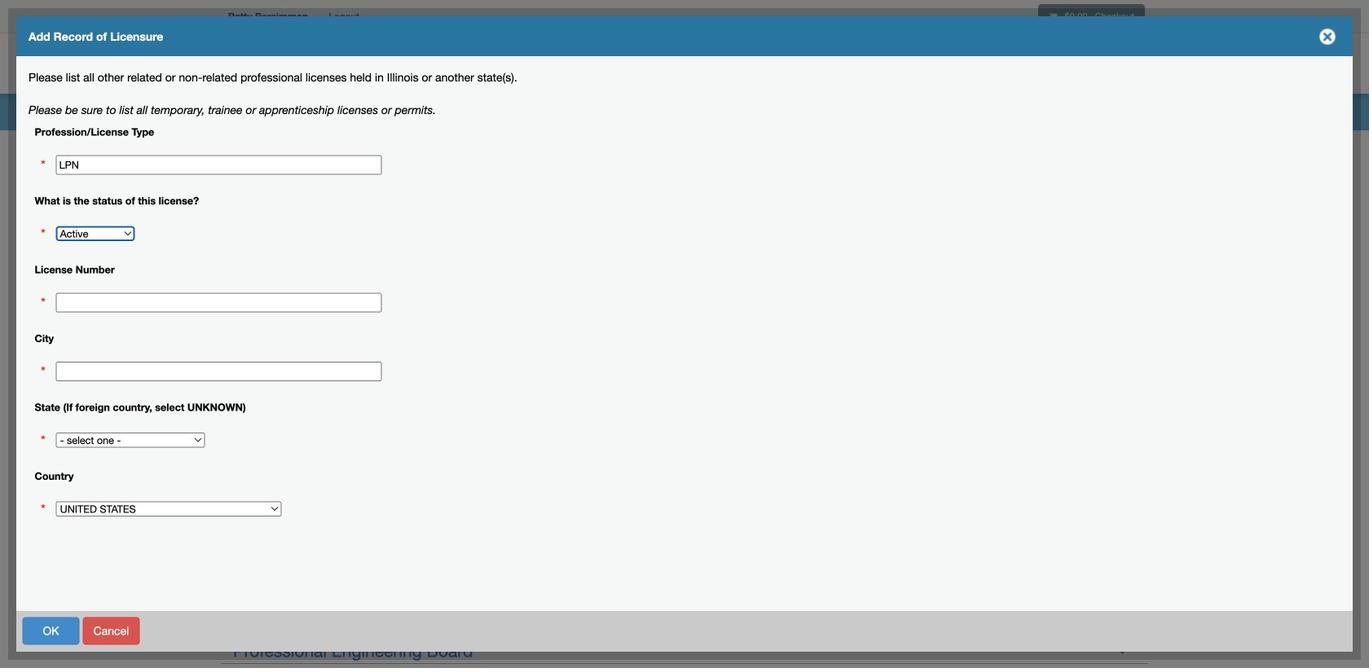 Task type: locate. For each thing, give the bounding box(es) containing it.
None button
[[22, 617, 79, 645], [83, 617, 140, 645], [235, 617, 300, 645], [303, 617, 349, 645], [1233, 617, 1335, 645], [22, 617, 79, 645], [83, 617, 140, 645], [235, 617, 300, 645], [303, 617, 349, 645], [1233, 617, 1335, 645]]

None text field
[[56, 155, 382, 175], [56, 293, 382, 313], [56, 362, 382, 381], [56, 155, 382, 175], [56, 293, 382, 313], [56, 362, 382, 381]]

shopping cart image
[[1049, 12, 1057, 21]]

close window image
[[1315, 24, 1341, 50]]

illinois department of financial and professional regulation image
[[220, 37, 592, 89]]



Task type: describe. For each thing, give the bounding box(es) containing it.
chevron down image
[[1114, 639, 1131, 656]]

close window image
[[1315, 24, 1341, 50]]



Task type: vqa. For each thing, say whether or not it's contained in the screenshot.
Close Window image
yes



